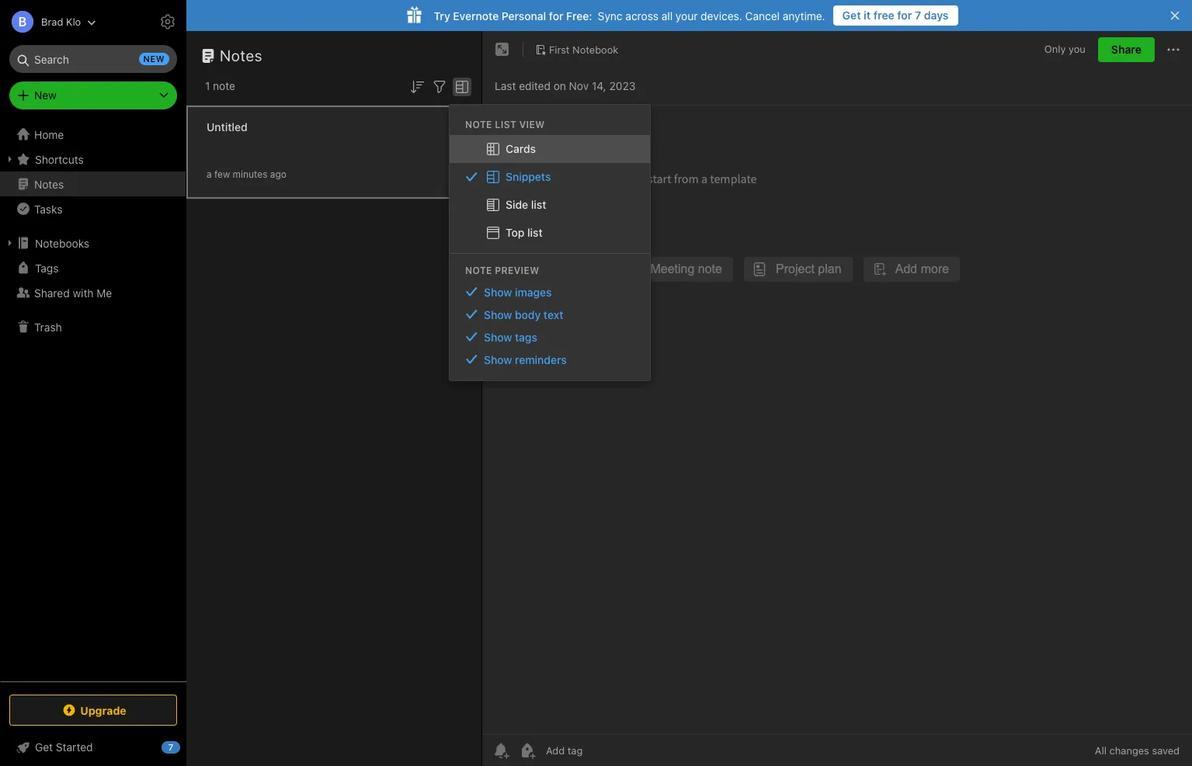 Task type: describe. For each thing, give the bounding box(es) containing it.
free:
[[566, 9, 592, 22]]

tasks button
[[0, 196, 186, 221]]

1
[[205, 79, 210, 92]]

tree containing home
[[0, 122, 186, 681]]

with
[[73, 286, 94, 299]]

tags
[[515, 331, 537, 344]]

text
[[544, 308, 563, 321]]

all
[[1095, 745, 1107, 757]]

notes link
[[0, 172, 186, 196]]

snippets
[[506, 170, 551, 183]]

cards menu item
[[450, 135, 650, 163]]

new
[[143, 54, 165, 64]]

1 note
[[205, 79, 235, 92]]

show body text
[[484, 308, 563, 321]]

evernote
[[453, 9, 499, 22]]

trash link
[[0, 315, 186, 339]]

expand notebooks image
[[4, 237, 16, 249]]

on
[[553, 79, 566, 92]]

share button
[[1098, 37, 1155, 62]]

dropdown list menu containing show images
[[450, 281, 650, 371]]

More actions field
[[1164, 37, 1183, 62]]

only
[[1044, 43, 1066, 55]]

shortcuts button
[[0, 147, 186, 172]]

try
[[434, 9, 450, 22]]

first notebook button
[[530, 39, 624, 61]]

show images link
[[450, 281, 650, 303]]

14,
[[592, 79, 606, 92]]

for for 7
[[897, 9, 912, 22]]

show tags link
[[450, 326, 650, 349]]

body
[[515, 308, 541, 321]]

images
[[515, 286, 552, 299]]

tags button
[[0, 255, 186, 280]]

Note Editor text field
[[482, 106, 1192, 735]]

show reminders link
[[450, 349, 650, 371]]

changes
[[1109, 745, 1149, 757]]

cards link
[[450, 135, 650, 163]]

show for show body text
[[484, 308, 512, 321]]

shared with me link
[[0, 280, 186, 305]]

notes inside tree
[[34, 177, 64, 191]]

view
[[519, 119, 545, 130]]

note list view
[[465, 119, 545, 130]]

expand note image
[[493, 40, 512, 59]]

2023
[[609, 79, 636, 92]]

home
[[34, 128, 64, 141]]

dropdown list menu containing cards
[[450, 135, 650, 247]]

get it free for 7 days button
[[833, 5, 958, 26]]

get it free for 7 days
[[842, 9, 949, 22]]

brad klo
[[41, 15, 81, 28]]

saved
[[1152, 745, 1180, 757]]

add a reminder image
[[492, 742, 510, 760]]

add filters image
[[430, 77, 449, 96]]

View options field
[[449, 76, 471, 96]]

minutes
[[233, 168, 267, 180]]

top list link
[[450, 219, 650, 247]]

show tags
[[484, 331, 537, 344]]

upgrade button
[[9, 695, 177, 726]]

click to collapse image
[[181, 738, 192, 756]]

first notebook
[[549, 43, 618, 56]]

for for free:
[[549, 9, 563, 22]]

list for top list
[[527, 226, 543, 239]]

a few minutes ago
[[207, 168, 286, 180]]

show for show images
[[484, 286, 512, 299]]

show body text link
[[450, 303, 650, 326]]



Task type: vqa. For each thing, say whether or not it's contained in the screenshot.
Start free trial
no



Task type: locate. For each thing, give the bounding box(es) containing it.
personal
[[502, 9, 546, 22]]

me
[[97, 286, 112, 299]]

started
[[56, 741, 93, 754]]

2 for from the left
[[549, 9, 563, 22]]

all changes saved
[[1095, 745, 1180, 757]]

for inside button
[[897, 9, 912, 22]]

tasks
[[34, 202, 62, 215]]

top list
[[506, 226, 543, 239]]

1 vertical spatial notes
[[34, 177, 64, 191]]

0 vertical spatial notes
[[220, 47, 263, 64]]

preview
[[495, 265, 539, 276]]

get
[[842, 9, 861, 22], [35, 741, 53, 754]]

for
[[897, 9, 912, 22], [549, 9, 563, 22]]

note window element
[[482, 31, 1192, 766]]

list
[[531, 198, 546, 211], [527, 226, 543, 239]]

notebooks link
[[0, 231, 186, 255]]

brad
[[41, 15, 63, 28]]

note
[[213, 79, 235, 92]]

Account field
[[0, 6, 96, 37]]

add tag image
[[518, 742, 537, 760]]

anytime.
[[783, 9, 825, 22]]

show inside show tags 'link'
[[484, 331, 512, 344]]

shortcuts
[[35, 153, 84, 166]]

2 dropdown list menu from the top
[[450, 281, 650, 371]]

Sort options field
[[408, 76, 426, 96]]

show reminders
[[484, 353, 567, 366]]

free
[[873, 9, 894, 22]]

1 horizontal spatial 7
[[915, 9, 921, 22]]

0 vertical spatial dropdown list menu
[[450, 135, 650, 247]]

all
[[661, 9, 673, 22]]

0 vertical spatial 7
[[915, 9, 921, 22]]

devices.
[[701, 9, 742, 22]]

it
[[864, 9, 871, 22]]

new button
[[9, 82, 177, 109]]

ago
[[270, 168, 286, 180]]

1 vertical spatial 7
[[168, 742, 173, 752]]

across
[[625, 9, 659, 22]]

note
[[465, 119, 492, 130], [465, 265, 492, 276]]

edited
[[519, 79, 551, 92]]

3 show from the top
[[484, 331, 512, 344]]

days
[[924, 9, 949, 22]]

2 show from the top
[[484, 308, 512, 321]]

your
[[676, 9, 698, 22]]

new search field
[[20, 45, 169, 73]]

top
[[506, 226, 524, 239]]

tree
[[0, 122, 186, 681]]

1 for from the left
[[897, 9, 912, 22]]

show left tags
[[484, 331, 512, 344]]

cards
[[506, 142, 536, 155]]

note preview
[[465, 265, 539, 276]]

show down show tags
[[484, 353, 512, 366]]

try evernote personal for free: sync across all your devices. cancel anytime.
[[434, 9, 825, 22]]

1 vertical spatial list
[[527, 226, 543, 239]]

0 horizontal spatial 7
[[168, 742, 173, 752]]

show images
[[484, 286, 552, 299]]

show inside show images link
[[484, 286, 512, 299]]

you
[[1069, 43, 1086, 55]]

get left "started"
[[35, 741, 53, 754]]

show up show tags
[[484, 308, 512, 321]]

1 show from the top
[[484, 286, 512, 299]]

list right side
[[531, 198, 546, 211]]

get inside the help and learning task checklist field
[[35, 741, 53, 754]]

shared
[[34, 286, 70, 299]]

get left it
[[842, 9, 861, 22]]

0 horizontal spatial notes
[[34, 177, 64, 191]]

show inside show reminders link
[[484, 353, 512, 366]]

shared with me
[[34, 286, 112, 299]]

notes up note
[[220, 47, 263, 64]]

list for side list
[[531, 198, 546, 211]]

get for get it free for 7 days
[[842, 9, 861, 22]]

note left list
[[465, 119, 492, 130]]

snippets link
[[450, 163, 650, 191]]

notebooks
[[35, 236, 89, 250]]

show for show tags
[[484, 331, 512, 344]]

note for note preview
[[465, 265, 492, 276]]

1 horizontal spatial for
[[897, 9, 912, 22]]

show down note preview at the top of the page
[[484, 286, 512, 299]]

Help and Learning task checklist field
[[0, 735, 186, 760]]

few
[[214, 168, 230, 180]]

2 note from the top
[[465, 265, 492, 276]]

for right 'free'
[[897, 9, 912, 22]]

1 dropdown list menu from the top
[[450, 135, 650, 247]]

get for get started
[[35, 741, 53, 754]]

for left free:
[[549, 9, 563, 22]]

note left preview
[[465, 265, 492, 276]]

Add filters field
[[430, 76, 449, 96]]

4 show from the top
[[484, 353, 512, 366]]

show for show reminders
[[484, 353, 512, 366]]

only you
[[1044, 43, 1086, 55]]

0 vertical spatial get
[[842, 9, 861, 22]]

klo
[[66, 15, 81, 28]]

settings image
[[158, 12, 177, 31]]

side list link
[[450, 191, 650, 219]]

new
[[34, 89, 57, 102]]

get inside button
[[842, 9, 861, 22]]

upgrade
[[80, 704, 126, 717]]

0 vertical spatial note
[[465, 119, 492, 130]]

notes up tasks at the left top of page
[[34, 177, 64, 191]]

0 horizontal spatial for
[[549, 9, 563, 22]]

side list
[[506, 198, 546, 211]]

Add tag field
[[544, 744, 661, 758]]

cancel
[[745, 9, 780, 22]]

0 vertical spatial list
[[531, 198, 546, 211]]

7 inside the help and learning task checklist field
[[168, 742, 173, 752]]

sync
[[598, 9, 623, 22]]

share
[[1111, 43, 1142, 56]]

dropdown list menu
[[450, 135, 650, 247], [450, 281, 650, 371]]

7 inside button
[[915, 9, 921, 22]]

reminders
[[515, 353, 567, 366]]

last edited on nov 14, 2023
[[495, 79, 636, 92]]

show inside show body text link
[[484, 308, 512, 321]]

untitled
[[207, 120, 247, 133]]

notebook
[[572, 43, 618, 56]]

list right top
[[527, 226, 543, 239]]

trash
[[34, 320, 62, 334]]

note for note list view
[[465, 119, 492, 130]]

7 left click to collapse image
[[168, 742, 173, 752]]

Search text field
[[20, 45, 166, 73]]

0 horizontal spatial get
[[35, 741, 53, 754]]

1 vertical spatial dropdown list menu
[[450, 281, 650, 371]]

a
[[207, 168, 212, 180]]

7 left days
[[915, 9, 921, 22]]

1 vertical spatial get
[[35, 741, 53, 754]]

first
[[549, 43, 570, 56]]

tags
[[35, 261, 59, 275]]

1 horizontal spatial notes
[[220, 47, 263, 64]]

1 vertical spatial note
[[465, 265, 492, 276]]

more actions image
[[1164, 40, 1183, 59]]

home link
[[0, 122, 186, 147]]

notes
[[220, 47, 263, 64], [34, 177, 64, 191]]

nov
[[569, 79, 589, 92]]

1 horizontal spatial get
[[842, 9, 861, 22]]

1 note from the top
[[465, 119, 492, 130]]

side
[[506, 198, 528, 211]]

get started
[[35, 741, 93, 754]]

list
[[495, 119, 516, 130]]

last
[[495, 79, 516, 92]]



